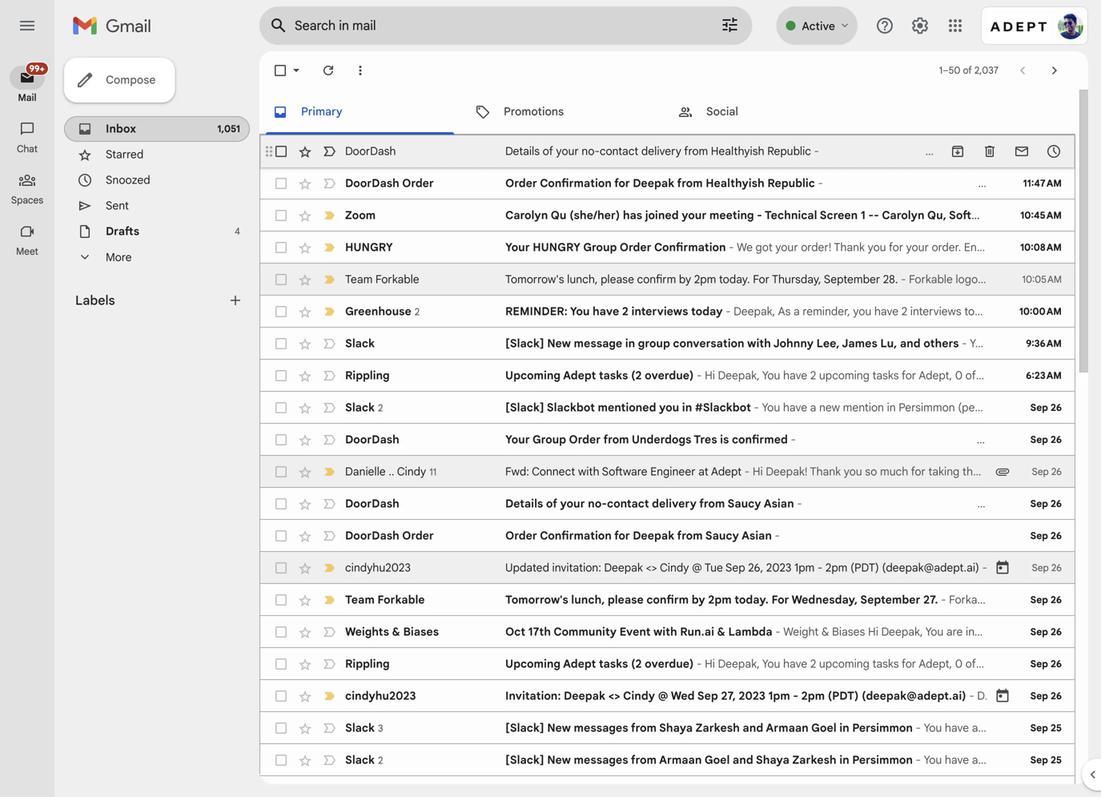 Task type: describe. For each thing, give the bounding box(es) containing it.
[slack] for [slack] new message in group conversation with johnny lee, james lu, and others -
[[506, 336, 545, 351]]

10:05 am
[[1023, 274, 1062, 286]]

1 vertical spatial (pdt)
[[828, 689, 859, 703]]

[slack] new messages from shaya zarkesh and armaan goel in persimmon -
[[506, 721, 924, 735]]

confirmation for order confirmation for deepak from healthyish republic - ͏‌ ͏‌ ͏‌ ͏‌ ͏‌ ͏‌ ͏‌ ͏‌ ͏‌ ͏‌ ͏‌ ͏‌ ͏‌ ͏‌ ͏‌ ͏‌ ͏‌ ͏‌ ͏‌ ͏‌ ͏‌ ͏‌ ͏‌ ͏‌ ͏‌ ͏‌ ͏‌ ͏‌ ͏‌ ͏‌ ͏‌ ͏‌ ͏‌ ͏‌ ͏‌ ͏‌ ͏‌ ͏‌ ͏‌ ͏‌ ͏‌ ͏‌ ͏‌ ͏‌ ͏‌ ͏‌ ͏‌ ͏‌ ͏‌ ͏‌ ͏‌ ͏‌ ͏‌ ͏‌ ͏‌ ͏‌ ͏‌ ͏‌ ͏‌ ͏‌ ͏‌ ͏‌ ͏‌ ͏‌ ͏‌ ͏‌ ͏‌ 11:47 am
[[540, 176, 612, 190]]

slack 2
[[345, 400, 383, 414]]

1 horizontal spatial 1pm
[[795, 561, 815, 575]]

for for healthyish
[[615, 176, 630, 190]]

26 for details of your no-contact delivery from saucy asian - ͏‌ ͏‌ ͏‌ ͏‌ ͏‌ ͏‌ ͏‌ ͏‌ ͏‌ ͏‌ ͏‌ ͏‌ ͏‌ ͏‌ ͏‌ ͏‌ ͏‌ ͏‌ ͏‌ ͏‌ ͏‌ ͏‌ ͏‌ ͏‌ ͏‌ ͏‌ ͏‌ ͏‌ ͏‌ ͏‌ ͏‌ ͏‌ ͏‌ ͏‌ ͏‌ ͏‌ ͏‌ ͏‌ ͏‌ ͏‌ ͏‌ ͏‌ ͏‌ ͏‌ ͏‌ ͏‌ ͏‌ ͏‌ ͏‌ ͏‌ ͏‌ ͏‌ ͏‌ ͏‌ ͏‌ ͏‌ ͏‌ ͏‌ ͏‌ ͏‌ ͏‌ ͏‌ ͏‌ ͏‌ ͏‌ ͏‌ ͏‌
[[1051, 498, 1062, 510]]

please for tomorrow's lunch, please confirm by 2pm today. for thursday, september 28.
[[601, 272, 634, 286]]

community
[[554, 625, 617, 639]]

0 horizontal spatial 1pm
[[769, 689, 791, 703]]

slackbot
[[547, 401, 595, 415]]

8 row from the top
[[260, 360, 1075, 392]]

2 hungry from the left
[[533, 240, 581, 254]]

tue
[[705, 561, 723, 575]]

others
[[924, 336, 959, 351]]

drafts
[[106, 224, 139, 238]]

today. for wednesday,
[[735, 593, 769, 607]]

6:23 am
[[1027, 370, 1062, 382]]

0 vertical spatial <>
[[646, 561, 658, 575]]

forkable for tomorrow's lunch, please confirm by 2pm today. for wednesday, september 27.
[[378, 593, 425, 607]]

greenhouse
[[345, 304, 412, 318]]

carolyn qu (she/her) has joined your meeting - technical screen 1 -- carolyn qu, software engineer, universit
[[506, 208, 1102, 222]]

reminder: you have 2 interviews today -
[[506, 304, 734, 318]]

slack for slack
[[345, 336, 375, 351]]

10:00 am
[[1020, 306, 1062, 318]]

sent
[[106, 199, 129, 213]]

27.
[[924, 593, 939, 607]]

labels heading
[[75, 292, 228, 308]]

tab list inside main content
[[260, 90, 1076, 135]]

starred link
[[106, 147, 144, 161]]

..
[[389, 464, 395, 478]]

snoozed
[[106, 173, 150, 187]]

1 vertical spatial confirmation
[[654, 240, 726, 254]]

invitation:
[[552, 561, 602, 575]]

1 vertical spatial 2023
[[739, 689, 766, 703]]

1 vertical spatial your
[[682, 208, 707, 222]]

upcoming for sep 26
[[506, 657, 561, 671]]

1 horizontal spatial @
[[692, 561, 703, 575]]

qu
[[551, 208, 567, 222]]

0 horizontal spatial cindy
[[397, 464, 426, 478]]

2 republic from the top
[[768, 176, 815, 190]]

confirm for wednesday,
[[647, 593, 689, 607]]

invitation: deepak <> cindy @ wed sep 27, 2023 1pm - 2pm (pdt) (deepak@adept.ai) -
[[506, 689, 978, 703]]

joined
[[645, 208, 679, 222]]

5 row from the top
[[260, 264, 1075, 296]]

1 vertical spatial cindy
[[660, 561, 689, 575]]

12 row from the top
[[260, 488, 1075, 520]]

of for details of your no-contact delivery from saucy asian - ͏‌ ͏‌ ͏‌ ͏‌ ͏‌ ͏‌ ͏‌ ͏‌ ͏‌ ͏‌ ͏‌ ͏‌ ͏‌ ͏‌ ͏‌ ͏‌ ͏‌ ͏‌ ͏‌ ͏‌ ͏‌ ͏‌ ͏‌ ͏‌ ͏‌ ͏‌ ͏‌ ͏‌ ͏‌ ͏‌ ͏‌ ͏‌ ͏‌ ͏‌ ͏‌ ͏‌ ͏‌ ͏‌ ͏‌ ͏‌ ͏‌ ͏‌ ͏‌ ͏‌ ͏‌ ͏‌ ͏‌ ͏‌ ͏‌ ͏‌ ͏‌ ͏‌ ͏‌ ͏‌ ͏‌ ͏‌ ͏‌ ͏‌ ͏‌ ͏‌ ͏‌ ͏‌ ͏‌ ͏‌ ͏‌ ͏‌ ͏‌
[[546, 497, 558, 511]]

team for tomorrow's lunch, please confirm by 2pm today. for wednesday, september 27. -
[[345, 593, 375, 607]]

[slack] new message in group conversation with johnny lee, james lu, and others -
[[506, 336, 970, 351]]

spaces heading
[[0, 194, 54, 207]]

(she/her)
[[570, 208, 620, 222]]

0 vertical spatial of
[[963, 64, 972, 77]]

deepak down engineer
[[633, 529, 675, 543]]

row containing zoom
[[260, 199, 1102, 232]]

tasks for sep 26
[[599, 657, 628, 671]]

oct
[[506, 625, 526, 639]]

1 vertical spatial software
[[602, 465, 648, 479]]

confirmation for order confirmation for deepak from saucy asian -
[[540, 529, 612, 543]]

upcoming for 6:23 am
[[506, 369, 561, 383]]

social tab
[[665, 90, 867, 135]]

1 horizontal spatial software
[[949, 208, 999, 222]]

1 vertical spatial healthyish
[[706, 176, 765, 190]]

of for details of your no-contact delivery from healthyish republic - ͏‌ ͏‌ ͏‌ ͏‌ ͏‌ ͏‌ ͏‌ ͏‌ ͏‌ ͏‌ ͏‌ ͏‌ ͏‌ ͏‌ ͏‌ ͏‌ ͏‌ ͏‌ ͏‌ ͏‌ ͏‌ ͏‌ ͏‌ ͏‌ ͏‌ ͏‌ ͏‌ ͏‌ ͏‌ ͏‌ ͏‌ ͏‌ ͏‌ ͏‌ ͏‌ ͏‌ ͏‌ ͏‌ ͏‌ ͏‌ ͏‌ ͏‌ ͏‌ ͏‌ ͏‌ ͏‌ ͏‌ ͏‌ ͏‌ ͏‌ ͏‌ ͏‌ ͏‌ ͏‌ ͏‌ ͏‌ ͏‌ ͏‌ ͏‌ ͏‌ ͏‌ ͏‌ ͏‌ ͏‌ ͏‌ ͏‌ ͏‌
[[543, 144, 553, 158]]

1 horizontal spatial cindy
[[623, 689, 655, 703]]

run.ai
[[680, 625, 715, 639]]

lee,
[[817, 336, 840, 351]]

17th
[[528, 625, 551, 639]]

weights & biases
[[345, 625, 439, 639]]

2 for reminder:
[[415, 306, 420, 318]]

wednesday,
[[792, 593, 858, 607]]

weights
[[345, 625, 389, 639]]

james
[[842, 336, 878, 351]]

row containing hungry
[[260, 232, 1075, 264]]

starred
[[106, 147, 144, 161]]

0 vertical spatial group
[[583, 240, 617, 254]]

1 horizontal spatial 1
[[940, 64, 943, 77]]

event
[[620, 625, 651, 639]]

new for message
[[547, 336, 571, 351]]

10:45 am
[[1021, 210, 1062, 222]]

2pm down tue
[[708, 593, 732, 607]]

1 vertical spatial adept
[[711, 465, 742, 479]]

search in mail image
[[264, 11, 293, 40]]

1 50 of 2,037
[[940, 64, 999, 77]]

tasks for 6:23 am
[[599, 369, 628, 383]]

team forkable for tomorrow's lunch, please confirm by 2pm today. for wednesday, september 27.
[[345, 593, 425, 607]]

lambda
[[729, 625, 773, 639]]

2pm up today
[[694, 272, 717, 286]]

doordash order for order confirmation for deepak from saucy asian
[[345, 529, 434, 543]]

more image
[[353, 62, 369, 79]]

lunch, for tomorrow's lunch, please confirm by 2pm today. for wednesday, september 27. -
[[571, 593, 605, 607]]

#slackbot
[[695, 401, 751, 415]]

doordash for your group order from underdogs tres is confirmed - ͏‌ ͏‌ ͏‌ ͏‌ ͏‌ ͏‌ ͏‌ ͏‌ ͏‌ ͏‌ ͏‌ ͏‌ ͏‌ ͏‌ ͏‌ ͏‌ ͏‌ ͏‌ ͏‌ ͏‌ ͏‌ ͏‌ ͏‌ ͏‌ ͏‌ ͏‌ ͏‌ ͏‌ ͏‌ ͏‌ ͏‌ ͏‌ ͏‌ ͏‌ ͏‌ ͏‌ ͏‌ ͏‌ ͏‌ ͏‌ ͏‌ ͏‌ ͏‌ ͏‌ ͏‌ ͏‌ ͏‌ ͏‌ ͏‌ ͏‌ ͏‌ ͏‌ ͏‌ ͏‌ ͏‌ ͏‌ ͏‌ ͏‌ ͏‌ ͏‌ ͏‌ ͏‌ ͏‌ ͏‌ ͏‌ ͏‌ ͏‌
[[345, 433, 400, 447]]

2pm up goel
[[802, 689, 825, 703]]

older image
[[1047, 62, 1063, 79]]

social
[[707, 105, 739, 119]]

1 hungry from the left
[[345, 240, 393, 254]]

carolyn qu (she/her) has joined your meeting - technical screen 1 -- carolyn qu, software engineer, universit link
[[506, 208, 1102, 224]]

more
[[106, 250, 132, 264]]

main content containing primary
[[260, 90, 1102, 797]]

4
[[235, 226, 240, 238]]

2 horizontal spatial with
[[748, 336, 771, 351]]

screen
[[820, 208, 858, 222]]

settings image
[[911, 16, 930, 35]]

persimmon
[[853, 721, 913, 735]]

tomorrow's lunch, please confirm by 2pm today. for thursday, september 28. -
[[506, 272, 909, 286]]

1 row from the top
[[260, 135, 1075, 167]]

for for wednesday,
[[772, 593, 790, 607]]

50
[[949, 64, 961, 77]]

goel
[[812, 721, 837, 735]]

sep 26 for upcoming adept tasks (2 overdue) -
[[1031, 658, 1062, 670]]

inbox
[[106, 122, 136, 136]]

details of your no-contact delivery from healthyish republic - ͏‌ ͏‌ ͏‌ ͏‌ ͏‌ ͏‌ ͏‌ ͏‌ ͏‌ ͏‌ ͏‌ ͏‌ ͏‌ ͏‌ ͏‌ ͏‌ ͏‌ ͏‌ ͏‌ ͏‌ ͏‌ ͏‌ ͏‌ ͏‌ ͏‌ ͏‌ ͏‌ ͏‌ ͏‌ ͏‌ ͏‌ ͏‌ ͏‌ ͏‌ ͏‌ ͏‌ ͏‌ ͏‌ ͏‌ ͏‌ ͏‌ ͏‌ ͏‌ ͏‌ ͏‌ ͏‌ ͏‌ ͏‌ ͏‌ ͏‌ ͏‌ ͏‌ ͏‌ ͏‌ ͏‌ ͏‌ ͏‌ ͏‌ ͏‌ ͏‌ ͏‌ ͏‌ ͏‌ ͏‌ ͏‌ ͏‌ ͏‌
[[506, 144, 1012, 158]]

underdogs
[[632, 433, 692, 447]]

oct 17th community event with run.ai & lambda -
[[506, 625, 784, 639]]

greenhouse 2
[[345, 304, 420, 318]]

contact for healthyish
[[600, 144, 639, 158]]

10:08 am
[[1021, 242, 1062, 254]]

10 row from the top
[[260, 424, 1075, 456]]

9:36 am
[[1026, 338, 1062, 350]]

1 vertical spatial asian
[[742, 529, 772, 543]]

10 26 from the top
[[1051, 690, 1062, 702]]

11
[[430, 466, 437, 478]]

(2 for sep 26
[[631, 657, 642, 671]]

inbox link
[[106, 122, 136, 136]]

lu,
[[881, 336, 898, 351]]

reminder:
[[506, 304, 568, 318]]

26 for upcoming adept tasks (2 overdue) -
[[1051, 658, 1062, 670]]

more button
[[64, 244, 250, 270]]

0 vertical spatial (pdt)
[[851, 561, 880, 575]]

your group order from underdogs tres is confirmed - ͏‌ ͏‌ ͏‌ ͏‌ ͏‌ ͏‌ ͏‌ ͏‌ ͏‌ ͏‌ ͏‌ ͏‌ ͏‌ ͏‌ ͏‌ ͏‌ ͏‌ ͏‌ ͏‌ ͏‌ ͏‌ ͏‌ ͏‌ ͏‌ ͏‌ ͏‌ ͏‌ ͏‌ ͏‌ ͏‌ ͏‌ ͏‌ ͏‌ ͏‌ ͏‌ ͏‌ ͏‌ ͏‌ ͏‌ ͏‌ ͏‌ ͏‌ ͏‌ ͏‌ ͏‌ ͏‌ ͏‌ ͏‌ ͏‌ ͏‌ ͏‌ ͏‌ ͏‌ ͏‌ ͏‌ ͏‌ ͏‌ ͏‌ ͏‌ ͏‌ ͏‌ ͏‌ ͏‌ ͏‌ ͏‌ ͏‌ ͏‌
[[506, 433, 989, 447]]

sep 26 for oct 17th community event with run.ai & lambda -
[[1031, 626, 1062, 638]]

danielle .. cindy 11
[[345, 464, 437, 478]]

26 for your group order from underdogs tres is confirmed - ͏‌ ͏‌ ͏‌ ͏‌ ͏‌ ͏‌ ͏‌ ͏‌ ͏‌ ͏‌ ͏‌ ͏‌ ͏‌ ͏‌ ͏‌ ͏‌ ͏‌ ͏‌ ͏‌ ͏‌ ͏‌ ͏‌ ͏‌ ͏‌ ͏‌ ͏‌ ͏‌ ͏‌ ͏‌ ͏‌ ͏‌ ͏‌ ͏‌ ͏‌ ͏‌ ͏‌ ͏‌ ͏‌ ͏‌ ͏‌ ͏‌ ͏‌ ͏‌ ͏‌ ͏‌ ͏‌ ͏‌ ͏‌ ͏‌ ͏‌ ͏‌ ͏‌ ͏‌ ͏‌ ͏‌ ͏‌ ͏‌ ͏‌ ͏‌ ͏‌ ͏‌ ͏‌ ͏‌ ͏‌ ͏‌ ͏‌ ͏‌
[[1051, 434, 1062, 446]]

messages
[[574, 721, 629, 735]]

universit
[[1055, 208, 1102, 222]]

rippling for 6:23 am
[[345, 369, 390, 383]]

message
[[574, 336, 623, 351]]

sep 25
[[1031, 722, 1062, 734]]

2 vertical spatial with
[[654, 625, 678, 639]]

armaan
[[766, 721, 809, 735]]

1 horizontal spatial and
[[900, 336, 921, 351]]

details for details of your no-contact delivery from saucy asian - ͏‌ ͏‌ ͏‌ ͏‌ ͏‌ ͏‌ ͏‌ ͏‌ ͏‌ ͏‌ ͏‌ ͏‌ ͏‌ ͏‌ ͏‌ ͏‌ ͏‌ ͏‌ ͏‌ ͏‌ ͏‌ ͏‌ ͏‌ ͏‌ ͏‌ ͏‌ ͏‌ ͏‌ ͏‌ ͏‌ ͏‌ ͏‌ ͏‌ ͏‌ ͏‌ ͏‌ ͏‌ ͏‌ ͏‌ ͏‌ ͏‌ ͏‌ ͏‌ ͏‌ ͏‌ ͏‌ ͏‌ ͏‌ ͏‌ ͏‌ ͏‌ ͏‌ ͏‌ ͏‌ ͏‌ ͏‌ ͏‌ ͏‌ ͏‌ ͏‌ ͏‌ ͏‌ ͏‌ ͏‌ ͏‌ ͏‌ ͏‌
[[506, 497, 543, 511]]

confirm for thursday,
[[637, 272, 676, 286]]

confirmed
[[732, 433, 788, 447]]

conversation
[[673, 336, 745, 351]]

have
[[593, 304, 619, 318]]

zoom
[[345, 208, 376, 222]]

0 vertical spatial (deepak@adept.ai)
[[882, 561, 980, 575]]

13 row from the top
[[260, 520, 1075, 552]]

by for thursday,
[[679, 272, 692, 286]]

interviews
[[632, 304, 689, 318]]

15 row from the top
[[260, 584, 1075, 616]]

support image
[[876, 16, 895, 35]]

26 for [slack] slackbot mentioned you in #slackbot -
[[1051, 402, 1062, 414]]

promotions
[[504, 105, 564, 119]]

compose
[[106, 73, 156, 87]]

rippling for sep 26
[[345, 657, 390, 671]]

shaya
[[659, 721, 693, 735]]

deepak up messages
[[564, 689, 606, 703]]

0 vertical spatial saucy
[[728, 497, 762, 511]]

99+
[[29, 63, 45, 74]]

at
[[699, 465, 709, 479]]

labels
[[75, 292, 115, 308]]

meeting
[[710, 208, 754, 222]]

sent link
[[106, 199, 129, 213]]

promotions tab
[[462, 90, 664, 135]]

advanced search options image
[[714, 9, 746, 41]]

upcoming adept tasks (2 overdue) - for 6:23 am
[[506, 369, 705, 383]]

Search in mail search field
[[260, 6, 753, 45]]

toolbar inside row
[[942, 143, 1070, 159]]

primary tab
[[260, 90, 461, 135]]

2 carolyn from the left
[[882, 208, 925, 222]]

engineer,
[[1001, 208, 1052, 222]]

2 row from the top
[[260, 167, 1075, 199]]

adept for sep 26
[[563, 657, 596, 671]]

0 horizontal spatial in
[[625, 336, 635, 351]]



Task type: locate. For each thing, give the bounding box(es) containing it.
delivery for saucy
[[652, 497, 697, 511]]

your for details of your no-contact delivery from healthyish republic
[[556, 144, 579, 158]]

0 vertical spatial adept
[[563, 369, 596, 383]]

your hungry group order confirmation -
[[506, 240, 737, 254]]

new for messages
[[547, 721, 571, 735]]

cindyhu2023 for updated invitation: deepak <> cindy @ tue sep 26, 2023 1pm - 2pm (pdt) (deepak@adept.ai)
[[345, 561, 411, 575]]

slack for slack 2
[[345, 400, 375, 414]]

2 upcoming adept tasks (2 overdue) - from the top
[[506, 657, 705, 671]]

tasks up mentioned
[[599, 369, 628, 383]]

[slack] left slackbot
[[506, 401, 545, 415]]

navigation containing mail
[[0, 51, 56, 761]]

2 slack from the top
[[345, 400, 375, 414]]

with right event
[[654, 625, 678, 639]]

2 doordash order from the top
[[345, 529, 434, 543]]

&
[[392, 625, 400, 639], [717, 625, 726, 639]]

upcoming adept tasks (2 overdue) - down "message"
[[506, 369, 705, 383]]

group down (she/her)
[[583, 240, 617, 254]]

by for wednesday,
[[692, 593, 706, 607]]

cindy left tue
[[660, 561, 689, 575]]

2 for [slack]
[[378, 402, 383, 414]]

sep 26 for your group order from underdogs tres is confirmed - ͏‌ ͏‌ ͏‌ ͏‌ ͏‌ ͏‌ ͏‌ ͏‌ ͏‌ ͏‌ ͏‌ ͏‌ ͏‌ ͏‌ ͏‌ ͏‌ ͏‌ ͏‌ ͏‌ ͏‌ ͏‌ ͏‌ ͏‌ ͏‌ ͏‌ ͏‌ ͏‌ ͏‌ ͏‌ ͏‌ ͏‌ ͏‌ ͏‌ ͏‌ ͏‌ ͏‌ ͏‌ ͏‌ ͏‌ ͏‌ ͏‌ ͏‌ ͏‌ ͏‌ ͏‌ ͏‌ ͏‌ ͏‌ ͏‌ ͏‌ ͏‌ ͏‌ ͏‌ ͏‌ ͏‌ ͏‌ ͏‌ ͏‌ ͏‌ ͏‌ ͏‌ ͏‌ ͏‌ ͏‌ ͏‌ ͏‌ ͏‌
[[1031, 434, 1062, 446]]

cindy right ..
[[397, 464, 426, 478]]

11 row from the top
[[260, 456, 1075, 488]]

mentioned
[[598, 401, 657, 415]]

(2 for 6:23 am
[[631, 369, 642, 383]]

contact
[[600, 144, 639, 158], [607, 497, 649, 511]]

tres
[[694, 433, 717, 447]]

0 vertical spatial cindyhu2023
[[345, 561, 411, 575]]

today
[[691, 304, 723, 318]]

0 vertical spatial for
[[615, 176, 630, 190]]

0 vertical spatial team
[[345, 272, 373, 286]]

of down connect at bottom
[[546, 497, 558, 511]]

order confirmation for deepak from saucy asian -
[[506, 529, 783, 543]]

tab list
[[260, 90, 1076, 135]]

2 vertical spatial adept
[[563, 657, 596, 671]]

1 team forkable from the top
[[345, 272, 420, 286]]

5 doordash from the top
[[345, 529, 400, 543]]

team forkable up "weights & biases"
[[345, 593, 425, 607]]

2,037
[[975, 64, 999, 77]]

for up has
[[615, 176, 630, 190]]

johnny
[[774, 336, 814, 351]]

1 vertical spatial (deepak@adept.ai)
[[862, 689, 967, 703]]

7 row from the top
[[260, 328, 1075, 360]]

(deepak@adept.ai) up 27.
[[882, 561, 980, 575]]

updated
[[506, 561, 550, 575]]

26 for tomorrow's lunch, please confirm by 2pm today. for wednesday, september 27. -
[[1051, 594, 1062, 606]]

with
[[748, 336, 771, 351], [578, 465, 600, 479], [654, 625, 678, 639]]

17 row from the top
[[260, 648, 1075, 680]]

1 cindyhu2023 from the top
[[345, 561, 411, 575]]

doordash for details of your no-contact delivery from healthyish republic - ͏‌ ͏‌ ͏‌ ͏‌ ͏‌ ͏‌ ͏‌ ͏‌ ͏‌ ͏‌ ͏‌ ͏‌ ͏‌ ͏‌ ͏‌ ͏‌ ͏‌ ͏‌ ͏‌ ͏‌ ͏‌ ͏‌ ͏‌ ͏‌ ͏‌ ͏‌ ͏‌ ͏‌ ͏‌ ͏‌ ͏‌ ͏‌ ͏‌ ͏‌ ͏‌ ͏‌ ͏‌ ͏‌ ͏‌ ͏‌ ͏‌ ͏‌ ͏‌ ͏‌ ͏‌ ͏‌ ͏‌ ͏‌ ͏‌ ͏‌ ͏‌ ͏‌ ͏‌ ͏‌ ͏‌ ͏‌ ͏‌ ͏‌ ͏‌ ͏‌ ͏‌ ͏‌ ͏‌ ͏‌ ͏‌ ͏‌ ͏‌
[[345, 144, 396, 158]]

0 vertical spatial cindy
[[397, 464, 426, 478]]

3 doordash from the top
[[345, 433, 400, 447]]

asian up 26,
[[742, 529, 772, 543]]

1 tomorrow's from the top
[[506, 272, 564, 286]]

overdue) for sep 26
[[645, 657, 694, 671]]

1 horizontal spatial 2
[[415, 306, 420, 318]]

9 26 from the top
[[1051, 658, 1062, 670]]

0 horizontal spatial <>
[[609, 689, 621, 703]]

1pm
[[795, 561, 815, 575], [769, 689, 791, 703]]

1 vertical spatial please
[[608, 593, 644, 607]]

͏‌
[[822, 144, 822, 158], [822, 144, 825, 158], [825, 144, 828, 158], [828, 144, 831, 158], [831, 144, 834, 158], [834, 144, 837, 158], [837, 144, 840, 158], [840, 144, 843, 158], [843, 144, 845, 158], [845, 144, 848, 158], [848, 144, 851, 158], [851, 144, 854, 158], [854, 144, 857, 158], [857, 144, 860, 158], [860, 144, 863, 158], [863, 144, 866, 158], [866, 144, 868, 158], [868, 144, 871, 158], [871, 144, 874, 158], [874, 144, 877, 158], [877, 144, 880, 158], [880, 144, 883, 158], [883, 144, 886, 158], [886, 144, 889, 158], [889, 144, 891, 158], [891, 144, 894, 158], [894, 144, 897, 158], [897, 144, 900, 158], [900, 144, 903, 158], [903, 144, 906, 158], [906, 144, 909, 158], [909, 144, 911, 158], [911, 144, 914, 158], [914, 144, 917, 158], [917, 144, 920, 158], [920, 144, 923, 158], [923, 144, 926, 158], [926, 144, 929, 158], [929, 144, 932, 158], [932, 144, 934, 158], [934, 144, 937, 158], [937, 144, 940, 158], [940, 144, 943, 158], [943, 144, 946, 158], [946, 144, 949, 158], [949, 144, 952, 158], [952, 144, 955, 158], [955, 144, 957, 158], [957, 144, 960, 158], [960, 144, 963, 158], [963, 144, 966, 158], [966, 144, 969, 158], [969, 144, 972, 158], [972, 144, 975, 158], [975, 144, 978, 158], [978, 144, 980, 158], [980, 144, 983, 158], [983, 144, 986, 158], [986, 144, 989, 158], [989, 144, 992, 158], [992, 144, 995, 158], [995, 144, 998, 158], [998, 144, 1000, 158], [1000, 144, 1003, 158], [1003, 144, 1006, 158], [1006, 144, 1009, 158], [1009, 144, 1012, 158], [826, 176, 826, 190], [826, 176, 829, 190], [829, 176, 832, 190], [832, 176, 835, 190], [835, 176, 838, 190], [838, 176, 841, 190], [841, 176, 844, 190], [844, 176, 847, 190], [847, 176, 849, 190], [849, 176, 852, 190], [852, 176, 855, 190], [855, 176, 858, 190], [858, 176, 861, 190], [861, 176, 864, 190], [864, 176, 867, 190], [867, 176, 869, 190], [869, 176, 872, 190], [872, 176, 875, 190], [875, 176, 878, 190], [878, 176, 881, 190], [881, 176, 884, 190], [884, 176, 887, 190], [887, 176, 890, 190], [890, 176, 892, 190], [892, 176, 895, 190], [895, 176, 898, 190], [898, 176, 901, 190], [901, 176, 904, 190], [904, 176, 907, 190], [907, 176, 910, 190], [910, 176, 913, 190], [913, 176, 915, 190], [915, 176, 918, 190], [918, 176, 921, 190], [921, 176, 924, 190], [924, 176, 927, 190], [927, 176, 930, 190], [930, 176, 933, 190], [933, 176, 936, 190], [936, 176, 938, 190], [938, 176, 941, 190], [941, 176, 944, 190], [944, 176, 947, 190], [947, 176, 950, 190], [950, 176, 953, 190], [953, 176, 956, 190], [956, 176, 958, 190], [958, 176, 961, 190], [961, 176, 964, 190], [964, 176, 967, 190], [967, 176, 970, 190], [970, 176, 973, 190], [973, 176, 976, 190], [976, 176, 979, 190], [979, 176, 981, 190], [981, 176, 984, 190], [984, 176, 987, 190], [987, 176, 990, 190], [990, 176, 993, 190], [993, 176, 996, 190], [996, 176, 999, 190], [999, 176, 1002, 190], [1002, 176, 1004, 190], [1004, 176, 1007, 190], [1007, 176, 1010, 190], [1010, 176, 1013, 190], [1013, 176, 1016, 190], [799, 433, 799, 447], [799, 433, 802, 447], [802, 433, 805, 447], [805, 433, 808, 447], [808, 433, 811, 447], [811, 433, 814, 447], [814, 433, 816, 447], [816, 433, 819, 447], [819, 433, 822, 447], [822, 433, 825, 447], [825, 433, 828, 447], [828, 433, 831, 447], [831, 433, 834, 447], [834, 433, 837, 447], [837, 433, 839, 447], [839, 433, 842, 447], [842, 433, 845, 447], [845, 433, 848, 447], [848, 433, 851, 447], [851, 433, 854, 447], [854, 433, 857, 447], [857, 433, 860, 447], [860, 433, 862, 447], [862, 433, 865, 447], [865, 433, 868, 447], [868, 433, 871, 447], [871, 433, 874, 447], [874, 433, 877, 447], [877, 433, 880, 447], [880, 433, 882, 447], [882, 433, 885, 447], [885, 433, 888, 447], [888, 433, 891, 447], [891, 433, 894, 447], [894, 433, 897, 447], [897, 433, 900, 447], [900, 433, 903, 447], [903, 433, 905, 447], [905, 433, 908, 447], [908, 433, 911, 447], [911, 433, 914, 447], [914, 433, 917, 447], [917, 433, 920, 447], [920, 433, 923, 447], [923, 433, 926, 447], [926, 433, 928, 447], [928, 433, 931, 447], [931, 433, 934, 447], [934, 433, 937, 447], [937, 433, 940, 447], [940, 433, 943, 447], [943, 433, 946, 447], [946, 433, 949, 447], [949, 433, 951, 447], [951, 433, 954, 447], [954, 433, 957, 447], [957, 433, 960, 447], [960, 433, 963, 447], [963, 433, 966, 447], [966, 433, 969, 447], [969, 433, 972, 447], [971, 433, 974, 447], [974, 433, 977, 447], [977, 433, 980, 447], [980, 433, 983, 447], [983, 433, 986, 447], [986, 433, 989, 447], [805, 497, 805, 511], [805, 497, 808, 511], [808, 497, 811, 511], [811, 497, 814, 511], [814, 497, 817, 511], [817, 497, 820, 511], [820, 497, 823, 511], [823, 497, 825, 511], [825, 497, 828, 511], [828, 497, 831, 511], [831, 497, 834, 511], [834, 497, 837, 511], [837, 497, 840, 511], [840, 497, 843, 511], [843, 497, 846, 511], [846, 497, 848, 511], [848, 497, 851, 511], [851, 497, 854, 511], [854, 497, 857, 511], [857, 497, 860, 511], [860, 497, 863, 511], [863, 497, 866, 511], [866, 497, 869, 511], [869, 497, 871, 511], [871, 497, 874, 511], [874, 497, 877, 511], [877, 497, 880, 511], [880, 497, 883, 511], [883, 497, 886, 511], [886, 497, 889, 511], [889, 497, 892, 511], [892, 497, 894, 511], [894, 497, 897, 511], [897, 497, 900, 511], [900, 497, 903, 511], [903, 497, 906, 511], [906, 497, 909, 511], [909, 497, 912, 511], [912, 497, 915, 511], [914, 497, 917, 511], [917, 497, 920, 511], [920, 497, 923, 511], [923, 497, 926, 511], [926, 497, 929, 511], [929, 497, 932, 511], [932, 497, 935, 511], [935, 497, 937, 511], [937, 497, 940, 511], [940, 497, 943, 511], [943, 497, 946, 511], [946, 497, 949, 511], [949, 497, 952, 511], [952, 497, 955, 511], [955, 497, 958, 511], [958, 497, 960, 511], [960, 497, 963, 511], [963, 497, 966, 511], [966, 497, 969, 511], [969, 497, 972, 511], [972, 497, 975, 511], [975, 497, 978, 511], [978, 497, 981, 511], [981, 497, 983, 511], [983, 497, 986, 511], [986, 497, 989, 511], [989, 497, 992, 511], [992, 497, 995, 511]]

details of your no-contact delivery from saucy asian - ͏‌ ͏‌ ͏‌ ͏‌ ͏‌ ͏‌ ͏‌ ͏‌ ͏‌ ͏‌ ͏‌ ͏‌ ͏‌ ͏‌ ͏‌ ͏‌ ͏‌ ͏‌ ͏‌ ͏‌ ͏‌ ͏‌ ͏‌ ͏‌ ͏‌ ͏‌ ͏‌ ͏‌ ͏‌ ͏‌ ͏‌ ͏‌ ͏‌ ͏‌ ͏‌ ͏‌ ͏‌ ͏‌ ͏‌ ͏‌ ͏‌ ͏‌ ͏‌ ͏‌ ͏‌ ͏‌ ͏‌ ͏‌ ͏‌ ͏‌ ͏‌ ͏‌ ͏‌ ͏‌ ͏‌ ͏‌ ͏‌ ͏‌ ͏‌ ͏‌ ͏‌ ͏‌ ͏‌ ͏‌ ͏‌ ͏‌ ͏‌
[[506, 497, 995, 511]]

1 vertical spatial overdue)
[[645, 657, 694, 671]]

1 vertical spatial 1
[[861, 208, 866, 222]]

main content
[[260, 90, 1102, 797]]

cindyhu2023
[[345, 561, 411, 575], [345, 689, 416, 703]]

september left 27.
[[861, 593, 921, 607]]

1 right screen on the right top of the page
[[861, 208, 866, 222]]

no- down fwd: connect with software engineer at adept -
[[588, 497, 607, 511]]

1 vertical spatial upcoming
[[506, 657, 561, 671]]

1 vertical spatial 1pm
[[769, 689, 791, 703]]

1 tasks from the top
[[599, 369, 628, 383]]

1 slack from the top
[[345, 336, 375, 351]]

software right "qu,"
[[949, 208, 999, 222]]

team up weights
[[345, 593, 375, 607]]

1 vertical spatial confirm
[[647, 593, 689, 607]]

for down fwd: connect with software engineer at adept -
[[615, 529, 630, 543]]

2 vertical spatial in
[[840, 721, 850, 735]]

0 vertical spatial 1
[[940, 64, 943, 77]]

2 doordash from the top
[[345, 176, 400, 190]]

snoozed link
[[106, 173, 150, 187]]

compose button
[[64, 58, 175, 103]]

1 vertical spatial saucy
[[706, 529, 739, 543]]

adept
[[563, 369, 596, 383], [711, 465, 742, 479], [563, 657, 596, 671]]

1 vertical spatial @
[[658, 689, 669, 703]]

6 row from the top
[[260, 296, 1075, 328]]

new
[[547, 336, 571, 351], [547, 721, 571, 735]]

(pdt) up goel
[[828, 689, 859, 703]]

(pdt)
[[851, 561, 880, 575], [828, 689, 859, 703]]

None checkbox
[[272, 62, 288, 79], [273, 143, 289, 159], [273, 175, 289, 191], [273, 208, 289, 224], [273, 240, 289, 256], [273, 272, 289, 288], [273, 304, 289, 320], [273, 336, 289, 352], [273, 368, 289, 384], [273, 400, 289, 416], [273, 432, 289, 448], [273, 496, 289, 512], [273, 656, 289, 672], [273, 720, 289, 736], [272, 62, 288, 79], [273, 143, 289, 159], [273, 175, 289, 191], [273, 208, 289, 224], [273, 240, 289, 256], [273, 272, 289, 288], [273, 304, 289, 320], [273, 336, 289, 352], [273, 368, 289, 384], [273, 400, 289, 416], [273, 432, 289, 448], [273, 496, 289, 512], [273, 656, 289, 672], [273, 720, 289, 736]]

1 vertical spatial delivery
[[652, 497, 697, 511]]

in left group
[[625, 336, 635, 351]]

forkable for tomorrow's lunch, please confirm by 2pm today. for thursday, september 28.
[[376, 272, 420, 286]]

2 [slack] from the top
[[506, 401, 545, 415]]

confirm
[[637, 272, 676, 286], [647, 593, 689, 607]]

26 for oct 17th community event with run.ai & lambda -
[[1051, 626, 1062, 638]]

1 vertical spatial (2
[[631, 657, 642, 671]]

2 cindyhu2023 from the top
[[345, 689, 416, 703]]

0 vertical spatial today.
[[719, 272, 750, 286]]

1 vertical spatial details
[[506, 497, 543, 511]]

1 upcoming adept tasks (2 overdue) - from the top
[[506, 369, 705, 383]]

1 horizontal spatial hungry
[[533, 240, 581, 254]]

for for thursday,
[[753, 272, 770, 286]]

tomorrow's up reminder:
[[506, 272, 564, 286]]

upcoming up slackbot
[[506, 369, 561, 383]]

2 horizontal spatial in
[[840, 721, 850, 735]]

gmail image
[[72, 10, 159, 42]]

0 horizontal spatial for
[[753, 272, 770, 286]]

0 vertical spatial delivery
[[642, 144, 682, 158]]

in right you
[[682, 401, 692, 415]]

zarkesh
[[696, 721, 740, 735]]

1 for from the top
[[615, 176, 630, 190]]

18 row from the top
[[260, 680, 1075, 712]]

1pm up wednesday,
[[795, 561, 815, 575]]

11:47 am
[[1024, 177, 1062, 189]]

1 team from the top
[[345, 272, 373, 286]]

meet
[[16, 246, 38, 258]]

1 vertical spatial <>
[[609, 689, 621, 703]]

please up event
[[608, 593, 644, 607]]

details for details of your no-contact delivery from healthyish republic - ͏‌ ͏‌ ͏‌ ͏‌ ͏‌ ͏‌ ͏‌ ͏‌ ͏‌ ͏‌ ͏‌ ͏‌ ͏‌ ͏‌ ͏‌ ͏‌ ͏‌ ͏‌ ͏‌ ͏‌ ͏‌ ͏‌ ͏‌ ͏‌ ͏‌ ͏‌ ͏‌ ͏‌ ͏‌ ͏‌ ͏‌ ͏‌ ͏‌ ͏‌ ͏‌ ͏‌ ͏‌ ͏‌ ͏‌ ͏‌ ͏‌ ͏‌ ͏‌ ͏‌ ͏‌ ͏‌ ͏‌ ͏‌ ͏‌ ͏‌ ͏‌ ͏‌ ͏‌ ͏‌ ͏‌ ͏‌ ͏‌ ͏‌ ͏‌ ͏‌ ͏‌ ͏‌ ͏‌ ͏‌ ͏‌ ͏‌ ͏‌
[[506, 144, 540, 158]]

2 upcoming from the top
[[506, 657, 561, 671]]

for up lambda
[[772, 593, 790, 607]]

1 republic from the top
[[768, 144, 812, 158]]

team forkable for tomorrow's lunch, please confirm by 2pm today. for thursday, september 28.
[[345, 272, 420, 286]]

1 26 from the top
[[1051, 402, 1062, 414]]

navigation
[[0, 51, 56, 761]]

<> down order confirmation for deepak from saucy asian -
[[646, 561, 658, 575]]

cindy left 'wed'
[[623, 689, 655, 703]]

27,
[[721, 689, 736, 703]]

2 vertical spatial [slack]
[[506, 721, 545, 735]]

details down fwd:
[[506, 497, 543, 511]]

2 26 from the top
[[1051, 434, 1062, 446]]

lunch,
[[567, 272, 598, 286], [571, 593, 605, 607]]

8 26 from the top
[[1051, 626, 1062, 638]]

0 vertical spatial lunch,
[[567, 272, 598, 286]]

2 up danielle .. cindy 11
[[378, 402, 383, 414]]

0 horizontal spatial 1
[[861, 208, 866, 222]]

overdue) for 6:23 am
[[645, 369, 694, 383]]

refresh image
[[320, 62, 336, 79]]

1 vertical spatial your
[[506, 433, 530, 447]]

1 new from the top
[[547, 336, 571, 351]]

sep
[[1031, 402, 1049, 414], [1031, 434, 1049, 446], [1032, 466, 1049, 478], [1031, 498, 1049, 510], [1031, 530, 1049, 542], [726, 561, 746, 575], [1032, 562, 1049, 574], [1031, 594, 1049, 606], [1031, 626, 1049, 638], [1031, 658, 1049, 670], [698, 689, 718, 703], [1031, 690, 1049, 702], [1031, 722, 1049, 734]]

primary
[[301, 105, 343, 119]]

1 vertical spatial republic
[[768, 176, 815, 190]]

1 [slack] from the top
[[506, 336, 545, 351]]

0 vertical spatial tasks
[[599, 369, 628, 383]]

hungry
[[345, 240, 393, 254], [533, 240, 581, 254]]

asian down confirmed
[[764, 497, 794, 511]]

adept up slackbot
[[563, 369, 596, 383]]

0 vertical spatial 1pm
[[795, 561, 815, 575]]

your for your group order from underdogs tres is confirmed - ͏‌ ͏‌ ͏‌ ͏‌ ͏‌ ͏‌ ͏‌ ͏‌ ͏‌ ͏‌ ͏‌ ͏‌ ͏‌ ͏‌ ͏‌ ͏‌ ͏‌ ͏‌ ͏‌ ͏‌ ͏‌ ͏‌ ͏‌ ͏‌ ͏‌ ͏‌ ͏‌ ͏‌ ͏‌ ͏‌ ͏‌ ͏‌ ͏‌ ͏‌ ͏‌ ͏‌ ͏‌ ͏‌ ͏‌ ͏‌ ͏‌ ͏‌ ͏‌ ͏‌ ͏‌ ͏‌ ͏‌ ͏‌ ͏‌ ͏‌ ͏‌ ͏‌ ͏‌ ͏‌ ͏‌ ͏‌ ͏‌ ͏‌ ͏‌ ͏‌ ͏‌ ͏‌ ͏‌ ͏‌ ͏‌ ͏‌ ͏‌
[[506, 433, 530, 447]]

None checkbox
[[273, 464, 289, 480], [273, 528, 289, 544], [273, 560, 289, 576], [273, 592, 289, 608], [273, 624, 289, 640], [273, 688, 289, 704], [273, 464, 289, 480], [273, 528, 289, 544], [273, 560, 289, 576], [273, 592, 289, 608], [273, 624, 289, 640], [273, 688, 289, 704]]

0 vertical spatial your
[[556, 144, 579, 158]]

1 horizontal spatial group
[[583, 240, 617, 254]]

deepak down order confirmation for deepak from saucy asian -
[[604, 561, 643, 575]]

slack up danielle
[[345, 400, 375, 414]]

2 your from the top
[[506, 433, 530, 447]]

0 horizontal spatial carolyn
[[506, 208, 548, 222]]

1 vertical spatial and
[[743, 721, 764, 735]]

2 vertical spatial slack
[[345, 721, 375, 735]]

tomorrow's lunch, please confirm by 2pm today. for wednesday, september 27. -
[[506, 593, 949, 607]]

your
[[506, 240, 530, 254], [506, 433, 530, 447]]

sep 26 for order confirmation for deepak from saucy asian -
[[1031, 530, 1062, 542]]

1 vertical spatial cindyhu2023
[[345, 689, 416, 703]]

0 vertical spatial software
[[949, 208, 999, 222]]

chat
[[17, 143, 38, 155]]

your for details of your no-contact delivery from saucy asian
[[560, 497, 585, 511]]

lunch, up community
[[571, 593, 605, 607]]

team
[[345, 272, 373, 286], [345, 593, 375, 607]]

updated invitation: deepak <> cindy @ tue sep 26, 2023 1pm - 2pm (pdt) (deepak@adept.ai) -
[[506, 561, 991, 575]]

26 for order confirmation for deepak from saucy asian -
[[1051, 530, 1062, 542]]

doordash order up zoom
[[345, 176, 434, 190]]

carolyn left the qu
[[506, 208, 548, 222]]

of right 50
[[963, 64, 972, 77]]

2 for from the top
[[615, 529, 630, 543]]

0 vertical spatial in
[[625, 336, 635, 351]]

no- down promotions tab
[[582, 144, 600, 158]]

sep 26 for [slack] slackbot mentioned you in #slackbot -
[[1031, 402, 1062, 414]]

1 & from the left
[[392, 625, 400, 639]]

2 right greenhouse
[[415, 306, 420, 318]]

group up connect at bottom
[[533, 433, 566, 447]]

[slack] down reminder:
[[506, 336, 545, 351]]

99+ link
[[10, 62, 49, 90]]

tomorrow's for tomorrow's lunch, please confirm by 2pm today. for wednesday, september 27. -
[[506, 593, 569, 607]]

2 vertical spatial of
[[546, 497, 558, 511]]

your right joined
[[682, 208, 707, 222]]

0 horizontal spatial hungry
[[345, 240, 393, 254]]

upcoming adept tasks (2 overdue) -
[[506, 369, 705, 383], [506, 657, 705, 671]]

Search in mail text field
[[295, 18, 676, 34]]

rippling down weights
[[345, 657, 390, 671]]

technical
[[765, 208, 818, 222]]

group
[[638, 336, 670, 351]]

1 doordash order from the top
[[345, 176, 434, 190]]

confirmation up the qu
[[540, 176, 612, 190]]

1 details from the top
[[506, 144, 540, 158]]

by up today
[[679, 272, 692, 286]]

1 inside row
[[861, 208, 866, 222]]

doordash
[[345, 144, 396, 158], [345, 176, 400, 190], [345, 433, 400, 447], [345, 497, 400, 511], [345, 529, 400, 543]]

1 your from the top
[[506, 240, 530, 254]]

1pm up the armaan
[[769, 689, 791, 703]]

3 slack from the top
[[345, 721, 375, 735]]

2 inside greenhouse 2
[[415, 306, 420, 318]]

saucy
[[728, 497, 762, 511], [706, 529, 739, 543]]

0 vertical spatial please
[[601, 272, 634, 286]]

2 inside "slack 2"
[[378, 402, 383, 414]]

4 doordash from the top
[[345, 497, 400, 511]]

0 vertical spatial overdue)
[[645, 369, 694, 383]]

invitation:
[[506, 689, 561, 703]]

0 vertical spatial upcoming adept tasks (2 overdue) -
[[506, 369, 705, 383]]

1 vertical spatial for
[[772, 593, 790, 607]]

2 tasks from the top
[[599, 657, 628, 671]]

your down connect at bottom
[[560, 497, 585, 511]]

doordash order
[[345, 176, 434, 190], [345, 529, 434, 543]]

republic
[[768, 144, 812, 158], [768, 176, 815, 190]]

@ left 'wed'
[[658, 689, 669, 703]]

carolyn
[[506, 208, 548, 222], [882, 208, 925, 222]]

healthyish
[[711, 144, 765, 158], [706, 176, 765, 190]]

2pm
[[694, 272, 717, 286], [826, 561, 848, 575], [708, 593, 732, 607], [802, 689, 825, 703]]

2 vertical spatial cindy
[[623, 689, 655, 703]]

(2 down event
[[631, 657, 642, 671]]

4 26 from the top
[[1051, 498, 1062, 510]]

25
[[1051, 722, 1062, 734]]

saucy up tue
[[706, 529, 739, 543]]

1 doordash from the top
[[345, 144, 396, 158]]

tab list containing primary
[[260, 90, 1076, 135]]

adept down community
[[563, 657, 596, 671]]

2 & from the left
[[717, 625, 726, 639]]

row containing greenhouse
[[260, 296, 1075, 328]]

connect
[[532, 465, 575, 479]]

2 tomorrow's from the top
[[506, 593, 569, 607]]

[slack]
[[506, 336, 545, 351], [506, 401, 545, 415], [506, 721, 545, 735]]

doordash order for order confirmation for deepak from healthyish republic
[[345, 176, 434, 190]]

3 [slack] from the top
[[506, 721, 545, 735]]

2 details from the top
[[506, 497, 543, 511]]

hungry down zoom
[[345, 240, 393, 254]]

sep 26 for details of your no-contact delivery from saucy asian - ͏‌ ͏‌ ͏‌ ͏‌ ͏‌ ͏‌ ͏‌ ͏‌ ͏‌ ͏‌ ͏‌ ͏‌ ͏‌ ͏‌ ͏‌ ͏‌ ͏‌ ͏‌ ͏‌ ͏‌ ͏‌ ͏‌ ͏‌ ͏‌ ͏‌ ͏‌ ͏‌ ͏‌ ͏‌ ͏‌ ͏‌ ͏‌ ͏‌ ͏‌ ͏‌ ͏‌ ͏‌ ͏‌ ͏‌ ͏‌ ͏‌ ͏‌ ͏‌ ͏‌ ͏‌ ͏‌ ͏‌ ͏‌ ͏‌ ͏‌ ͏‌ ͏‌ ͏‌ ͏‌ ͏‌ ͏‌ ͏‌ ͏‌ ͏‌ ͏‌ ͏‌ ͏‌ ͏‌ ͏‌ ͏‌ ͏‌ ͏‌
[[1031, 498, 1062, 510]]

1 (2 from the top
[[631, 369, 642, 383]]

tasks down event
[[599, 657, 628, 671]]

upcoming adept tasks (2 overdue) - down community
[[506, 657, 705, 671]]

(2 up [slack] slackbot mentioned you in #slackbot -
[[631, 369, 642, 383]]

meet heading
[[0, 245, 54, 258]]

3 row from the top
[[260, 199, 1102, 232]]

1 vertical spatial of
[[543, 144, 553, 158]]

1 vertical spatial doordash order
[[345, 529, 434, 543]]

team forkable
[[345, 272, 420, 286], [345, 593, 425, 607]]

[slack] for [slack] new messages from shaya zarkesh and armaan goel in persimmon -
[[506, 721, 545, 735]]

today. up lambda
[[735, 593, 769, 607]]

1 vertical spatial with
[[578, 465, 600, 479]]

no- for details of your no-contact delivery from healthyish republic - ͏‌ ͏‌ ͏‌ ͏‌ ͏‌ ͏‌ ͏‌ ͏‌ ͏‌ ͏‌ ͏‌ ͏‌ ͏‌ ͏‌ ͏‌ ͏‌ ͏‌ ͏‌ ͏‌ ͏‌ ͏‌ ͏‌ ͏‌ ͏‌ ͏‌ ͏‌ ͏‌ ͏‌ ͏‌ ͏‌ ͏‌ ͏‌ ͏‌ ͏‌ ͏‌ ͏‌ ͏‌ ͏‌ ͏‌ ͏‌ ͏‌ ͏‌ ͏‌ ͏‌ ͏‌ ͏‌ ͏‌ ͏‌ ͏‌ ͏‌ ͏‌ ͏‌ ͏‌ ͏‌ ͏‌ ͏‌ ͏‌ ͏‌ ͏‌ ͏‌ ͏‌ ͏‌ ͏‌ ͏‌ ͏‌ ͏‌ ͏‌
[[582, 144, 600, 158]]

2 (2 from the top
[[631, 657, 642, 671]]

delivery for healthyish
[[642, 144, 682, 158]]

0 horizontal spatial &
[[392, 625, 400, 639]]

2023 right 26,
[[767, 561, 792, 575]]

row
[[260, 135, 1075, 167], [260, 167, 1075, 199], [260, 199, 1102, 232], [260, 232, 1075, 264], [260, 264, 1075, 296], [260, 296, 1075, 328], [260, 328, 1075, 360], [260, 360, 1075, 392], [260, 392, 1075, 424], [260, 424, 1075, 456], [260, 456, 1075, 488], [260, 488, 1075, 520], [260, 520, 1075, 552], [260, 552, 1075, 584], [260, 584, 1075, 616], [260, 616, 1075, 648], [260, 648, 1075, 680], [260, 680, 1075, 712], [260, 712, 1075, 744], [260, 744, 1075, 776]]

september for thursday,
[[824, 272, 881, 286]]

software left engineer
[[602, 465, 648, 479]]

14 row from the top
[[260, 552, 1075, 584]]

biases
[[403, 625, 439, 639]]

cindy
[[397, 464, 426, 478], [660, 561, 689, 575], [623, 689, 655, 703]]

republic up order confirmation for deepak from healthyish republic - ͏‌ ͏‌ ͏‌ ͏‌ ͏‌ ͏‌ ͏‌ ͏‌ ͏‌ ͏‌ ͏‌ ͏‌ ͏‌ ͏‌ ͏‌ ͏‌ ͏‌ ͏‌ ͏‌ ͏‌ ͏‌ ͏‌ ͏‌ ͏‌ ͏‌ ͏‌ ͏‌ ͏‌ ͏‌ ͏‌ ͏‌ ͏‌ ͏‌ ͏‌ ͏‌ ͏‌ ͏‌ ͏‌ ͏‌ ͏‌ ͏‌ ͏‌ ͏‌ ͏‌ ͏‌ ͏‌ ͏‌ ͏‌ ͏‌ ͏‌ ͏‌ ͏‌ ͏‌ ͏‌ ͏‌ ͏‌ ͏‌ ͏‌ ͏‌ ͏‌ ͏‌ ͏‌ ͏‌ ͏‌ ͏‌ ͏‌ ͏‌ 11:47 am
[[768, 144, 812, 158]]

16 row from the top
[[260, 616, 1075, 648]]

2 rippling from the top
[[345, 657, 390, 671]]

2 team forkable from the top
[[345, 593, 425, 607]]

adept right at
[[711, 465, 742, 479]]

0 vertical spatial forkable
[[376, 272, 420, 286]]

cindyhu2023 for invitation: deepak <> cindy @ wed sep 27, 2023 1pm - 2pm (pdt) (deepak@adept.ai)
[[345, 689, 416, 703]]

overdue)
[[645, 369, 694, 383], [645, 657, 694, 671]]

new down you
[[547, 336, 571, 351]]

0 vertical spatial [slack]
[[506, 336, 545, 351]]

0 vertical spatial asian
[[764, 497, 794, 511]]

confirm up oct 17th community event with run.ai & lambda -
[[647, 593, 689, 607]]

[slack] slackbot mentioned you in #slackbot -
[[506, 401, 762, 415]]

confirmation
[[540, 176, 612, 190], [654, 240, 726, 254], [540, 529, 612, 543]]

republic up technical
[[768, 176, 815, 190]]

tomorrow's up 17th
[[506, 593, 569, 607]]

0 vertical spatial september
[[824, 272, 881, 286]]

1 vertical spatial contact
[[607, 497, 649, 511]]

fwd: connect with software engineer at adept -
[[506, 465, 753, 479]]

healthyish down social
[[711, 144, 765, 158]]

1 upcoming from the top
[[506, 369, 561, 383]]

0 vertical spatial with
[[748, 336, 771, 351]]

hungry down the qu
[[533, 240, 581, 254]]

0 vertical spatial new
[[547, 336, 571, 351]]

1 vertical spatial [slack]
[[506, 401, 545, 415]]

1 horizontal spatial with
[[654, 625, 678, 639]]

by up run.ai
[[692, 593, 706, 607]]

slack down greenhouse
[[345, 336, 375, 351]]

toolbar
[[942, 143, 1070, 159]]

1 vertical spatial in
[[682, 401, 692, 415]]

has
[[623, 208, 643, 222]]

1 vertical spatial team
[[345, 593, 375, 607]]

tomorrow's for tomorrow's lunch, please confirm by 2pm today. for thursday, september 28. -
[[506, 272, 564, 286]]

row containing weights & biases
[[260, 616, 1075, 648]]

19 row from the top
[[260, 712, 1075, 744]]

deepak up joined
[[633, 176, 675, 190]]

lunch, up you
[[567, 272, 598, 286]]

carolyn left "qu,"
[[882, 208, 925, 222]]

main menu image
[[18, 16, 37, 35]]

adept for 6:23 am
[[563, 369, 596, 383]]

1 horizontal spatial &
[[717, 625, 726, 639]]

from
[[684, 144, 708, 158], [677, 176, 703, 190], [604, 433, 629, 447], [700, 497, 725, 511], [677, 529, 703, 543], [631, 721, 657, 735]]

no- for details of your no-contact delivery from saucy asian - ͏‌ ͏‌ ͏‌ ͏‌ ͏‌ ͏‌ ͏‌ ͏‌ ͏‌ ͏‌ ͏‌ ͏‌ ͏‌ ͏‌ ͏‌ ͏‌ ͏‌ ͏‌ ͏‌ ͏‌ ͏‌ ͏‌ ͏‌ ͏‌ ͏‌ ͏‌ ͏‌ ͏‌ ͏‌ ͏‌ ͏‌ ͏‌ ͏‌ ͏‌ ͏‌ ͏‌ ͏‌ ͏‌ ͏‌ ͏‌ ͏‌ ͏‌ ͏‌ ͏‌ ͏‌ ͏‌ ͏‌ ͏‌ ͏‌ ͏‌ ͏‌ ͏‌ ͏‌ ͏‌ ͏‌ ͏‌ ͏‌ ͏‌ ͏‌ ͏‌ ͏‌ ͏‌ ͏‌ ͏‌ ͏‌ ͏‌ ͏‌
[[588, 497, 607, 511]]

slack
[[345, 336, 375, 351], [345, 400, 375, 414], [345, 721, 375, 735]]

doordash for details of your no-contact delivery from saucy asian - ͏‌ ͏‌ ͏‌ ͏‌ ͏‌ ͏‌ ͏‌ ͏‌ ͏‌ ͏‌ ͏‌ ͏‌ ͏‌ ͏‌ ͏‌ ͏‌ ͏‌ ͏‌ ͏‌ ͏‌ ͏‌ ͏‌ ͏‌ ͏‌ ͏‌ ͏‌ ͏‌ ͏‌ ͏‌ ͏‌ ͏‌ ͏‌ ͏‌ ͏‌ ͏‌ ͏‌ ͏‌ ͏‌ ͏‌ ͏‌ ͏‌ ͏‌ ͏‌ ͏‌ ͏‌ ͏‌ ͏‌ ͏‌ ͏‌ ͏‌ ͏‌ ͏‌ ͏‌ ͏‌ ͏‌ ͏‌ ͏‌ ͏‌ ͏‌ ͏‌ ͏‌ ͏‌ ͏‌ ͏‌ ͏‌ ͏‌ ͏‌
[[345, 497, 400, 511]]

1 carolyn from the left
[[506, 208, 548, 222]]

1 rippling from the top
[[345, 369, 390, 383]]

1 horizontal spatial 2023
[[767, 561, 792, 575]]

1 overdue) from the top
[[645, 369, 694, 383]]

1 vertical spatial no-
[[588, 497, 607, 511]]

0 horizontal spatial @
[[658, 689, 669, 703]]

2 vertical spatial confirmation
[[540, 529, 612, 543]]

sep 26 for tomorrow's lunch, please confirm by 2pm today. for wednesday, september 27. -
[[1031, 594, 1062, 606]]

healthyish up meeting
[[706, 176, 765, 190]]

for left thursday,
[[753, 272, 770, 286]]

2 horizontal spatial 2
[[622, 304, 629, 318]]

3 26 from the top
[[1052, 466, 1062, 478]]

9 row from the top
[[260, 392, 1075, 424]]

today. for thursday,
[[719, 272, 750, 286]]

september for wednesday,
[[861, 593, 921, 607]]

slack 3
[[345, 721, 383, 735]]

saucy down your group order from underdogs tres is confirmed - ͏‌ ͏‌ ͏‌ ͏‌ ͏‌ ͏‌ ͏‌ ͏‌ ͏‌ ͏‌ ͏‌ ͏‌ ͏‌ ͏‌ ͏‌ ͏‌ ͏‌ ͏‌ ͏‌ ͏‌ ͏‌ ͏‌ ͏‌ ͏‌ ͏‌ ͏‌ ͏‌ ͏‌ ͏‌ ͏‌ ͏‌ ͏‌ ͏‌ ͏‌ ͏‌ ͏‌ ͏‌ ͏‌ ͏‌ ͏‌ ͏‌ ͏‌ ͏‌ ͏‌ ͏‌ ͏‌ ͏‌ ͏‌ ͏‌ ͏‌ ͏‌ ͏‌ ͏‌ ͏‌ ͏‌ ͏‌ ͏‌ ͏‌ ͏‌ ͏‌ ͏‌ ͏‌ ͏‌ ͏‌ ͏‌ ͏‌ ͏‌
[[728, 497, 762, 511]]

today.
[[719, 272, 750, 286], [735, 593, 769, 607]]

is
[[720, 433, 729, 447]]

upcoming up invitation:
[[506, 657, 561, 671]]

order
[[402, 176, 434, 190], [506, 176, 537, 190], [620, 240, 652, 254], [569, 433, 601, 447], [402, 529, 434, 543], [506, 529, 537, 543]]

1 vertical spatial for
[[615, 529, 630, 543]]

[slack] down invitation:
[[506, 721, 545, 735]]

september left 28.
[[824, 272, 881, 286]]

1 vertical spatial rippling
[[345, 657, 390, 671]]

2 team from the top
[[345, 593, 375, 607]]

deepak
[[633, 176, 675, 190], [633, 529, 675, 543], [604, 561, 643, 575], [564, 689, 606, 703]]

0 vertical spatial confirmation
[[540, 176, 612, 190]]

1 vertical spatial group
[[533, 433, 566, 447]]

confirm up interviews
[[637, 272, 676, 286]]

4 row from the top
[[260, 232, 1075, 264]]

slack for slack 3
[[345, 721, 375, 735]]

20 row from the top
[[260, 744, 1075, 776]]

delivery up joined
[[642, 144, 682, 158]]

cindyhu2023 up 3
[[345, 689, 416, 703]]

with right connect at bottom
[[578, 465, 600, 479]]

0 vertical spatial team forkable
[[345, 272, 420, 286]]

(deepak@adept.ai)
[[882, 561, 980, 575], [862, 689, 967, 703]]

<> up messages
[[609, 689, 621, 703]]

details down the promotions
[[506, 144, 540, 158]]

0 vertical spatial doordash order
[[345, 176, 434, 190]]

forkable up "weights & biases"
[[378, 593, 425, 607]]

your for your hungry group order confirmation -
[[506, 240, 530, 254]]

tomorrow's
[[506, 272, 564, 286], [506, 593, 569, 607]]

fwd:
[[506, 465, 529, 479]]

(deepak@adept.ai) up persimmon
[[862, 689, 967, 703]]

0 vertical spatial details
[[506, 144, 540, 158]]

& left the "biases" at the bottom
[[392, 625, 400, 639]]

7 26 from the top
[[1051, 594, 1062, 606]]

1 left 50
[[940, 64, 943, 77]]

0 horizontal spatial software
[[602, 465, 648, 479]]

contact down fwd: connect with software engineer at adept -
[[607, 497, 649, 511]]

confirmation up the invitation:
[[540, 529, 612, 543]]

upcoming adept tasks (2 overdue) - for sep 26
[[506, 657, 705, 671]]

for for saucy
[[615, 529, 630, 543]]

0 vertical spatial healthyish
[[711, 144, 765, 158]]

6 26 from the top
[[1052, 562, 1062, 574]]

contact for saucy
[[607, 497, 649, 511]]

row containing danielle
[[260, 456, 1075, 488]]

mail heading
[[0, 91, 54, 104]]

delivery down engineer
[[652, 497, 697, 511]]

you
[[570, 304, 590, 318]]

group
[[583, 240, 617, 254], [533, 433, 566, 447]]

2023 right 27, at the bottom right
[[739, 689, 766, 703]]

please up reminder: you have 2 interviews today -
[[601, 272, 634, 286]]

2 overdue) from the top
[[645, 657, 694, 671]]

1 vertical spatial tasks
[[599, 657, 628, 671]]

team for tomorrow's lunch, please confirm by 2pm today. for thursday, september 28. -
[[345, 272, 373, 286]]

2pm up wednesday,
[[826, 561, 848, 575]]

cindyhu2023 up weights
[[345, 561, 411, 575]]

lunch, for tomorrow's lunch, please confirm by 2pm today. for thursday, september 28. -
[[567, 272, 598, 286]]

please for tomorrow's lunch, please confirm by 2pm today. for wednesday, september 27.
[[608, 593, 644, 607]]

rippling
[[345, 369, 390, 383], [345, 657, 390, 671]]

0 vertical spatial your
[[506, 240, 530, 254]]

slack left 3
[[345, 721, 375, 735]]

1 vertical spatial forkable
[[378, 593, 425, 607]]

5 26 from the top
[[1051, 530, 1062, 542]]

2 new from the top
[[547, 721, 571, 735]]

0 vertical spatial republic
[[768, 144, 812, 158]]

[slack] for [slack] slackbot mentioned you in #slackbot -
[[506, 401, 545, 415]]

chat heading
[[0, 143, 54, 155]]

1,051
[[217, 123, 240, 135]]

forkable up greenhouse 2
[[376, 272, 420, 286]]

spaces
[[11, 194, 43, 206]]

1 vertical spatial by
[[692, 593, 706, 607]]



Task type: vqa. For each thing, say whether or not it's contained in the screenshot.


